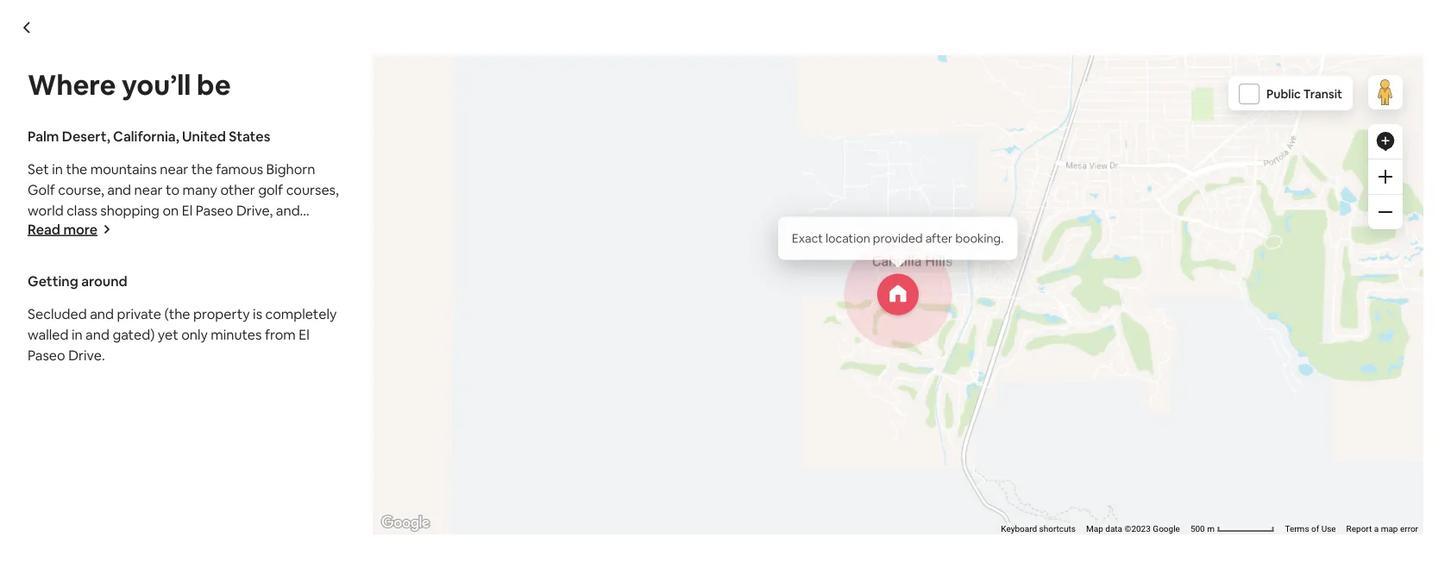Task type: vqa. For each thing, say whether or not it's contained in the screenshot.
the leftmost UNITED
yes



Task type: locate. For each thing, give the bounding box(es) containing it.
public
[[1267, 86, 1301, 102]]

states inside where you'll be dialog
[[229, 127, 270, 145]]

1 horizontal spatial palm
[[367, 125, 395, 141]]

0 horizontal spatial el
[[182, 201, 193, 219]]

all
[[1119, 403, 1132, 419]]

entire
[[242, 473, 295, 497]]

el inside secluded and private (the property is completely walled in and gated) yet only minutes from el paseo drive.
[[299, 326, 310, 343]]

keyboard
[[1001, 524, 1037, 535]]

0 horizontal spatial states
[[229, 127, 270, 145]]

1 vertical spatial el
[[299, 326, 310, 343]]

1 horizontal spatial 4.86 ·
[[1096, 502, 1126, 518]]

paseo down walled
[[28, 346, 65, 364]]

kempa villa i 5-acre mt view retreat ft in ad mag image 2 image
[[733, 164, 967, 305]]

set
[[28, 160, 49, 178]]

0 horizontal spatial california,
[[113, 127, 179, 145]]

desert, down acre
[[397, 125, 439, 141]]

kempa villa i 5-acre mt view retreat ft in ad mag image 4 image
[[974, 164, 1209, 305]]

2 horizontal spatial in
[[655, 88, 674, 117]]

in
[[655, 88, 674, 117], [52, 160, 63, 178], [72, 326, 83, 343]]

el
[[182, 201, 193, 219], [299, 326, 310, 343]]

bedrooms
[[330, 503, 396, 520]]

be
[[197, 66, 231, 103]]

google
[[1153, 524, 1180, 535]]

0 vertical spatial in
[[655, 88, 674, 117]]

in right "ft"
[[655, 88, 674, 117]]

google map
showing 0 points of interest. region
[[283, 42, 1451, 563]]

desert,
[[397, 125, 439, 141], [62, 127, 110, 145]]

palm up set
[[28, 127, 59, 145]]

night
[[973, 501, 1006, 518]]

near up to
[[160, 160, 188, 178]]

ad
[[678, 88, 712, 117]]

getting around
[[28, 272, 127, 290]]

use
[[1322, 524, 1336, 535]]

villa
[[322, 88, 366, 117]]

0 vertical spatial paseo
[[196, 201, 233, 219]]

share button
[[1084, 119, 1151, 148]]

palm
[[367, 125, 395, 141], [28, 127, 59, 145]]

palm desert, california, united states down mt
[[367, 125, 580, 141]]

numerous
[[28, 222, 91, 240]]

el down completely
[[299, 326, 310, 343]]

1 horizontal spatial united
[[502, 125, 541, 141]]

1 horizontal spatial states
[[543, 125, 580, 141]]

·
[[285, 125, 288, 141], [1123, 502, 1126, 518], [399, 503, 402, 520], [454, 503, 458, 520]]

1 vertical spatial near
[[134, 181, 163, 198]]

the
[[66, 160, 87, 178], [191, 160, 213, 178]]

retreat
[[548, 88, 627, 117]]

1 vertical spatial in
[[52, 160, 63, 178]]

palm desert, california, united states inside where you'll be dialog
[[28, 127, 270, 145]]

· up map data ©2023 google
[[1123, 502, 1126, 518]]

to
[[166, 181, 179, 198]]

courses,
[[286, 181, 339, 198]]

· left the 11
[[399, 503, 402, 520]]

and up drive.
[[86, 326, 109, 343]]

the up the "many"
[[191, 160, 213, 178]]

keyboard shortcuts button
[[1001, 523, 1076, 536]]

near
[[160, 160, 188, 178], [134, 181, 163, 198]]

palm desert, california, united states up mountains
[[28, 127, 270, 145]]

1 horizontal spatial desert,
[[397, 125, 439, 141]]

1 horizontal spatial 4.86
[[1096, 502, 1120, 518]]

4.86 · down the kempa
[[258, 125, 288, 141]]

0 horizontal spatial in
[[52, 160, 63, 178]]

united inside button
[[502, 125, 541, 141]]

terms of use link
[[1285, 524, 1336, 535]]

1 the from the left
[[66, 160, 87, 178]]

palm desert, california, united states button
[[367, 123, 580, 143]]

where you'll be dialog
[[0, 0, 1451, 563]]

paseo inside set in the mountains near the famous bighorn golf course, and near to many other golf courses, world class shopping on el paseo drive, and numerous dining options.
[[196, 201, 233, 219]]

zoom out image
[[1379, 205, 1393, 219]]

the up course,
[[66, 160, 87, 178]]

4.86
[[258, 125, 283, 141], [1096, 502, 1120, 518]]

0 vertical spatial 4.86 ·
[[258, 125, 288, 141]]

california, up mountains
[[113, 127, 179, 145]]

palm down the i
[[367, 125, 395, 141]]

el right on on the top
[[182, 201, 193, 219]]

1 horizontal spatial el
[[299, 326, 310, 343]]

your stay location, map pin image
[[878, 274, 919, 315]]

1 horizontal spatial california,
[[442, 125, 500, 141]]

in inside secluded and private (the property is completely walled in and gated) yet only minutes from el paseo drive.
[[72, 326, 83, 343]]

in up drive.
[[72, 326, 83, 343]]

transit
[[1304, 86, 1343, 102]]

0 horizontal spatial 4.86 ·
[[258, 125, 288, 141]]

united down view on the left top of the page
[[502, 125, 541, 141]]

secluded
[[28, 305, 87, 323]]

0 horizontal spatial united
[[182, 127, 226, 145]]

save
[[1182, 126, 1209, 142]]

california,
[[442, 125, 500, 141], [113, 127, 179, 145]]

1 vertical spatial paseo
[[28, 346, 65, 364]]

only
[[181, 326, 208, 343]]

states up the famous
[[229, 127, 270, 145]]

more
[[63, 220, 98, 238]]

2 the from the left
[[191, 160, 213, 178]]

read more button
[[28, 220, 111, 238]]

1 horizontal spatial the
[[191, 160, 213, 178]]

palm inside button
[[367, 125, 395, 141]]

set in the mountains near the famous bighorn golf course, and near to many other golf courses, world class shopping on el paseo drive, and numerous dining options.
[[28, 160, 339, 240]]

2 vertical spatial in
[[72, 326, 83, 343]]

1 horizontal spatial in
[[72, 326, 83, 343]]

around
[[81, 272, 127, 290]]

states down the retreat
[[543, 125, 580, 141]]

0 horizontal spatial palm desert, california, united states
[[28, 127, 270, 145]]

0 vertical spatial 4.86
[[258, 125, 283, 141]]

drive.
[[68, 346, 105, 364]]

terms
[[1285, 524, 1309, 535]]

california, down mt
[[442, 125, 500, 141]]

mag
[[717, 88, 762, 117]]

yet
[[158, 326, 178, 343]]

mt
[[457, 88, 486, 117]]

public transit
[[1267, 86, 1343, 102]]

0 horizontal spatial the
[[66, 160, 87, 178]]

4.86 up data
[[1096, 502, 1120, 518]]

desert, up mountains
[[62, 127, 110, 145]]

a
[[1374, 524, 1379, 535]]

share
[[1112, 126, 1144, 142]]

0 horizontal spatial desert,
[[62, 127, 110, 145]]

states
[[543, 125, 580, 141], [229, 127, 270, 145]]

from
[[265, 326, 296, 343]]

8
[[319, 503, 327, 520]]

paseo
[[196, 201, 233, 219], [28, 346, 65, 364]]

4.86 down the kempa
[[258, 125, 283, 141]]

profile element
[[876, 0, 1209, 69]]

$3,060 night
[[908, 495, 1006, 520]]

acre
[[402, 88, 452, 117]]

0 horizontal spatial palm
[[28, 127, 59, 145]]

mountains
[[90, 160, 157, 178]]

500 m
[[1191, 524, 1217, 535]]

near left to
[[134, 181, 163, 198]]

california, inside button
[[442, 125, 500, 141]]

1 vertical spatial 4.86 ·
[[1096, 502, 1126, 518]]

· down the kempa
[[285, 125, 288, 141]]

you'll
[[122, 66, 191, 103]]

united up the famous
[[182, 127, 226, 145]]

1 horizontal spatial paseo
[[196, 201, 233, 219]]

0 vertical spatial el
[[182, 201, 193, 219]]

united
[[502, 125, 541, 141], [182, 127, 226, 145]]

paseo down the "many"
[[196, 201, 233, 219]]

and down golf
[[276, 201, 300, 219]]

save button
[[1155, 119, 1216, 148]]

in right set
[[52, 160, 63, 178]]

0 horizontal spatial paseo
[[28, 346, 65, 364]]

4.86 · up data
[[1096, 502, 1126, 518]]



Task type: describe. For each thing, give the bounding box(es) containing it.
of
[[1312, 524, 1320, 535]]

read more
[[28, 220, 98, 238]]

drag pegman onto the map to open street view image
[[1369, 75, 1403, 110]]

zoom in image
[[1379, 170, 1393, 184]]

11
[[405, 503, 417, 520]]

show
[[1085, 403, 1117, 419]]

map
[[1381, 524, 1398, 535]]

desert, inside where you'll be dialog
[[62, 127, 110, 145]]

gated)
[[113, 326, 155, 343]]

500 m button
[[1186, 523, 1280, 536]]

report a map error
[[1347, 524, 1419, 535]]

add a place to the map image
[[1375, 131, 1396, 152]]

Start your search search field
[[596, 14, 855, 55]]

is
[[253, 305, 262, 323]]

beds
[[420, 503, 451, 520]]

· right beds
[[454, 503, 458, 520]]

500
[[1191, 524, 1205, 535]]

5-
[[382, 88, 402, 117]]

shopping
[[100, 201, 160, 219]]

1 vertical spatial 4.86
[[1096, 502, 1120, 518]]

$3,060
[[908, 495, 969, 520]]

show all photos
[[1085, 403, 1174, 419]]

0 horizontal spatial 4.86
[[258, 125, 283, 141]]

where
[[28, 66, 116, 103]]

many
[[183, 181, 217, 198]]

kempa villa i 5-acre mt view retreat ft in ad mag image 1 image
[[242, 164, 726, 446]]

options.
[[136, 222, 187, 240]]

el inside set in the mountains near the famous bighorn golf course, and near to many other golf courses, world class shopping on el paseo drive, and numerous dining options.
[[182, 201, 193, 219]]

getting
[[28, 272, 78, 290]]

keyboard shortcuts
[[1001, 524, 1076, 535]]

kempa
[[242, 88, 317, 117]]

where you'll be
[[28, 66, 231, 103]]

course,
[[58, 181, 104, 198]]

and down around
[[90, 305, 114, 323]]

report
[[1347, 524, 1372, 535]]

shortcuts
[[1039, 524, 1076, 535]]

google image
[[377, 513, 434, 535]]

in inside set in the mountains near the famous bighorn golf course, and near to many other golf courses, world class shopping on el paseo drive, and numerous dining options.
[[52, 160, 63, 178]]

famous
[[216, 160, 263, 178]]

view
[[490, 88, 543, 117]]

hosted
[[337, 473, 400, 497]]

by kempa
[[404, 473, 493, 497]]

private
[[117, 305, 161, 323]]

drive,
[[236, 201, 273, 219]]

walled
[[28, 326, 69, 343]]

bighorn
[[266, 160, 315, 178]]

kempa villa i 5-acre mt view retreat ft in ad mag image 3 image
[[733, 312, 967, 446]]

palm inside where you'll be dialog
[[28, 127, 59, 145]]

map data ©2023 google
[[1086, 524, 1180, 535]]

on
[[163, 201, 179, 219]]

0 vertical spatial near
[[160, 160, 188, 178]]

terms of use
[[1285, 524, 1336, 535]]

class
[[67, 201, 97, 219]]

minutes
[[211, 326, 262, 343]]

world
[[28, 201, 64, 219]]

kempa villa i 5-acre mt view retreat ft in ad mag image 5 image
[[974, 312, 1209, 446]]

map
[[1086, 524, 1103, 535]]

i
[[371, 88, 377, 117]]

states inside button
[[543, 125, 580, 141]]

california, inside where you'll be dialog
[[113, 127, 179, 145]]

1 horizontal spatial palm desert, california, united states
[[367, 125, 580, 141]]

golf
[[258, 181, 283, 198]]

(the
[[164, 305, 190, 323]]

completely
[[265, 305, 337, 323]]

m
[[1207, 524, 1215, 535]]

dining
[[94, 222, 133, 240]]

entire villa hosted by kempa 8 bedrooms · 11 beds ·
[[242, 473, 493, 520]]

kempa villa i 5-acre mt view retreat ft in ad mag
[[242, 88, 762, 117]]

united inside where you'll be dialog
[[182, 127, 226, 145]]

report a map error link
[[1347, 524, 1419, 535]]

property
[[193, 305, 250, 323]]

ft
[[632, 88, 650, 117]]

and down mountains
[[107, 181, 131, 198]]

©2023
[[1125, 524, 1151, 535]]

photos
[[1134, 403, 1174, 419]]

desert, inside button
[[397, 125, 439, 141]]

data
[[1106, 524, 1123, 535]]

paseo inside secluded and private (the property is completely walled in and gated) yet only minutes from el paseo drive.
[[28, 346, 65, 364]]

show all photos button
[[1051, 396, 1188, 426]]

villa
[[299, 473, 333, 497]]

error
[[1400, 524, 1419, 535]]

other
[[220, 181, 255, 198]]

read
[[28, 220, 60, 238]]

secluded and private (the property is completely walled in and gated) yet only minutes from el paseo drive.
[[28, 305, 337, 364]]

golf
[[28, 181, 55, 198]]



